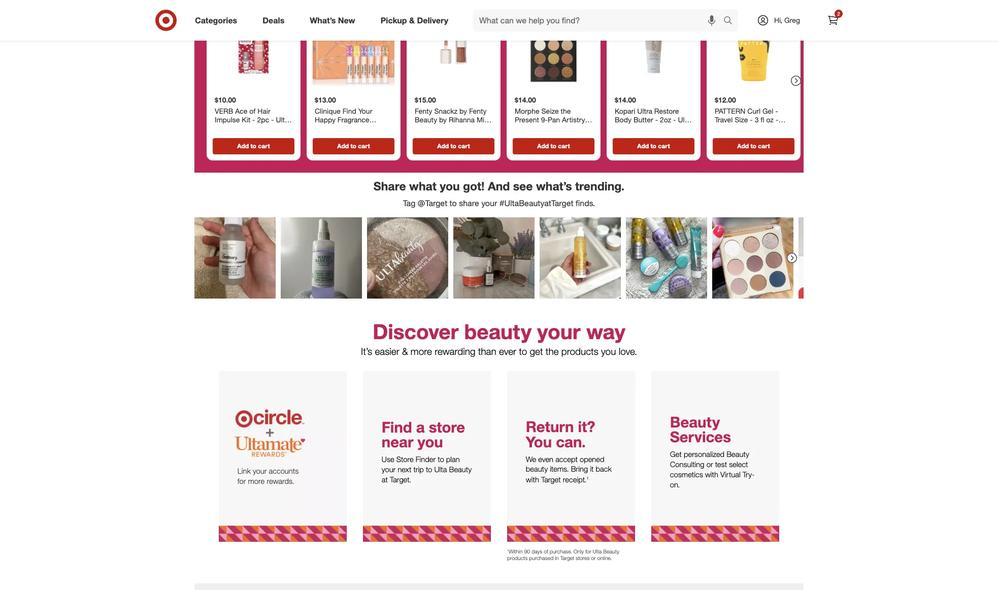 Task type: locate. For each thing, give the bounding box(es) containing it.
† inside "† within 90 days of purchase. only for ulta beauty products purchased in target stores or online."
[[507, 549, 509, 552]]

4 cart from the left
[[558, 142, 570, 150]]

$14.00 up morphe
[[515, 96, 536, 104]]

kit
[[242, 115, 250, 124]]

of up purchased on the right
[[544, 549, 548, 555]]

1 horizontal spatial find
[[382, 418, 412, 436]]

$14.00
[[515, 96, 536, 104], [615, 96, 636, 104]]

it's easier & more rewarding than ever to get the products you love.
[[361, 345, 637, 357]]

2pc
[[257, 115, 269, 124]]

the
[[561, 107, 571, 115], [546, 345, 559, 357]]

add to cart button down gift
[[313, 138, 395, 154]]

$13.00
[[315, 96, 336, 104]]

days
[[532, 549, 543, 555]]

add to cart down kit
[[237, 142, 270, 150]]

add for $14.00 kopari ultra restore body butter - 2oz - ulta beauty
[[638, 142, 649, 150]]

beauty down 'plan'
[[449, 465, 472, 474]]

0 vertical spatial †
[[587, 476, 589, 481]]

1 horizontal spatial †
[[587, 476, 589, 481]]

beauty
[[215, 124, 237, 133], [615, 124, 637, 133], [730, 124, 752, 133], [334, 133, 357, 142], [515, 133, 537, 142], [670, 413, 720, 431], [727, 450, 750, 459], [449, 465, 472, 474], [603, 549, 620, 555]]

4 add to cart from the left
[[537, 142, 570, 150]]

&
[[409, 15, 415, 25], [402, 345, 408, 357]]

1 cart from the left
[[258, 142, 270, 150]]

gift
[[346, 124, 358, 133]]

- right kit
[[252, 115, 255, 124]]

add for $10.00 verb ace of hair impulse kit - 2pc - ulta beauty
[[237, 142, 249, 150]]

† down bring
[[587, 476, 589, 481]]

add to cart for morphe seize the present 9-pan artistry palette - 0.39oz - ulta beauty
[[537, 142, 570, 150]]

beauty down the "size"
[[730, 124, 752, 133]]

share
[[459, 198, 479, 208]]

your up get
[[537, 319, 581, 344]]

store
[[429, 418, 465, 436]]

5 add to cart button from the left
[[613, 138, 695, 154]]

cart down fl
[[758, 142, 770, 150]]

3 add to cart button from the left
[[413, 138, 495, 154]]

1 vertical spatial or
[[591, 555, 596, 561]]

carousel region
[[195, 0, 804, 173]]

or right the stores
[[591, 555, 596, 561]]

stores
[[576, 555, 590, 561]]

find up 'fragrance'
[[343, 107, 356, 115]]

$10.00 verb ace of hair impulse kit - 2pc - ulta beauty
[[215, 96, 289, 133]]

2 add from the left
[[337, 142, 349, 150]]

ulta down women's
[[320, 133, 332, 142]]

beauty down body
[[615, 124, 637, 133]]

oz
[[767, 115, 774, 124]]

within
[[509, 549, 523, 555]]

beauty inside "† within 90 days of purchase. only for ulta beauty products purchased in target stores or online."
[[603, 549, 620, 555]]

or inside "† within 90 days of purchase. only for ulta beauty products purchased in target stores or online."
[[591, 555, 596, 561]]

1 horizontal spatial of
[[544, 549, 548, 555]]

find left a
[[382, 418, 412, 436]]

you left got!
[[440, 179, 460, 193]]

add to cart for clinique find your happy fragrance women's gift set - 6pc - ulta beauty
[[337, 142, 370, 150]]

2 $14.00 from the left
[[615, 96, 636, 104]]

ulta inside the $12.00 pattern curl gel - travel size - 3 fl oz - ulta beauty
[[715, 124, 728, 133]]

beauty down we
[[526, 464, 548, 474]]

6 add from the left
[[738, 142, 749, 150]]

add
[[237, 142, 249, 150], [337, 142, 349, 150], [437, 142, 449, 150], [537, 142, 549, 150], [638, 142, 649, 150], [738, 142, 749, 150]]

1 vertical spatial for
[[586, 549, 592, 555]]

verb ace of hair impulse kit - 2pc - ulta beauty image
[[211, 6, 297, 92]]

beauty up the personalized in the right bottom of the page
[[670, 413, 720, 431]]

the up artistry
[[561, 107, 571, 115]]

discover
[[373, 319, 459, 344]]

beauty inside beauty services
[[670, 413, 720, 431]]

2 add to cart from the left
[[337, 142, 370, 150]]

your right link
[[253, 466, 267, 475]]

ever
[[499, 345, 516, 357]]

2 add to cart button from the left
[[313, 138, 395, 154]]

beauty up it's easier & more rewarding than ever to get the products you love.
[[464, 319, 532, 344]]

accounts
[[269, 466, 299, 475]]

1 vertical spatial products
[[507, 555, 528, 561]]

you left love.
[[601, 345, 616, 357]]

- right 2pc
[[271, 115, 274, 124]]

find a store near you
[[382, 418, 465, 451]]

with
[[705, 470, 719, 479], [526, 475, 539, 484]]

cart
[[258, 142, 270, 150], [358, 142, 370, 150], [458, 142, 470, 150], [558, 142, 570, 150], [658, 142, 670, 150], [758, 142, 770, 150]]

0 horizontal spatial &
[[402, 345, 408, 357]]

0 vertical spatial the
[[561, 107, 571, 115]]

0 horizontal spatial products
[[507, 555, 528, 561]]

ace
[[235, 107, 248, 115]]

beauty down palette
[[515, 133, 537, 142]]

- right the oz
[[776, 115, 779, 124]]

ulta right 2pc
[[276, 115, 289, 124]]

target inside we even accept opened beauty items. bring it back with target receipt.
[[541, 475, 561, 484]]

add to cart button down kit
[[213, 138, 295, 154]]

beauty down gift
[[334, 133, 357, 142]]

1 horizontal spatial products
[[562, 345, 599, 357]]

cart down "2oz"
[[658, 142, 670, 150]]

1 $14.00 from the left
[[515, 96, 536, 104]]

1 vertical spatial you
[[601, 345, 616, 357]]

5 cart from the left
[[658, 142, 670, 150]]

for up the stores
[[586, 549, 592, 555]]

& right easier
[[402, 345, 408, 357]]

add to cart button for $13.00 clinique find your happy fragrance women's gift set - 6pc - ulta beauty
[[313, 138, 395, 154]]

more inside 'link your accounts for more rewards.'
[[248, 476, 265, 485]]

0 vertical spatial products
[[562, 345, 599, 357]]

your
[[482, 198, 497, 208], [537, 319, 581, 344], [382, 465, 396, 474], [253, 466, 267, 475]]

add to cart button down 0.39oz
[[513, 138, 595, 154]]

see
[[513, 179, 533, 193]]

0 vertical spatial &
[[409, 15, 415, 25]]

6 add to cart from the left
[[738, 142, 770, 150]]

$14.00 for $14.00 morphe seize the present 9-pan artistry palette - 0.39oz - ulta beauty
[[515, 96, 536, 104]]

add for $14.00 morphe seize the present 9-pan artistry palette - 0.39oz - ulta beauty
[[537, 142, 549, 150]]

products down way
[[562, 345, 599, 357]]

to
[[251, 142, 256, 150], [351, 142, 356, 150], [451, 142, 457, 150], [551, 142, 557, 150], [651, 142, 657, 150], [751, 142, 757, 150], [450, 198, 457, 208], [519, 345, 527, 357], [438, 455, 444, 464], [426, 465, 432, 474]]

way
[[587, 319, 626, 344]]

with down test
[[705, 470, 719, 479]]

- right "gel"
[[776, 107, 778, 115]]

4 add to cart button from the left
[[513, 138, 595, 154]]

for down link
[[238, 476, 246, 485]]

- down artistry
[[567, 124, 570, 133]]

$14.00 inside $14.00 kopari ultra restore body butter - 2oz - ulta beauty
[[615, 96, 636, 104]]

beauty up the online.
[[603, 549, 620, 555]]

your down and
[[482, 198, 497, 208]]

0 horizontal spatial the
[[546, 345, 559, 357]]

1 horizontal spatial $14.00
[[615, 96, 636, 104]]

add to cart button for $14.00 morphe seize the present 9-pan artistry palette - 0.39oz - ulta beauty
[[513, 138, 595, 154]]

you inside "find a store near you"
[[418, 433, 443, 451]]

0 horizontal spatial †
[[507, 549, 509, 552]]

0 horizontal spatial more
[[248, 476, 265, 485]]

ulta inside $10.00 verb ace of hair impulse kit - 2pc - ulta beauty
[[276, 115, 289, 124]]

ulta
[[276, 115, 289, 124], [678, 115, 691, 124], [572, 124, 585, 133], [715, 124, 728, 133], [320, 133, 332, 142], [434, 465, 447, 474], [593, 549, 602, 555]]

products for you
[[562, 345, 599, 357]]

0 vertical spatial for
[[238, 476, 246, 485]]

@target
[[418, 198, 448, 208]]

with down we
[[526, 475, 539, 484]]

beauty down impulse
[[215, 124, 237, 133]]

1 vertical spatial beauty
[[526, 464, 548, 474]]

beauty
[[464, 319, 532, 344], [526, 464, 548, 474]]

$14.00 up kopari
[[615, 96, 636, 104]]

-
[[776, 107, 778, 115], [252, 115, 255, 124], [271, 115, 274, 124], [655, 115, 658, 124], [673, 115, 676, 124], [750, 115, 753, 124], [776, 115, 779, 124], [373, 124, 375, 133], [539, 124, 542, 133], [567, 124, 570, 133], [315, 133, 318, 142]]

more
[[411, 345, 432, 357], [248, 476, 265, 485]]

hi,
[[774, 16, 783, 24]]

5 add to cart from the left
[[638, 142, 670, 150]]

pattern
[[715, 107, 746, 115]]

1 horizontal spatial with
[[705, 470, 719, 479]]

you up "finder" at the left bottom
[[418, 433, 443, 451]]

plan
[[446, 455, 460, 464]]

ulta inside $13.00 clinique find your happy fragrance women's gift set - 6pc - ulta beauty
[[320, 133, 332, 142]]

0 vertical spatial or
[[707, 460, 713, 469]]

2 cart from the left
[[358, 142, 370, 150]]

0 horizontal spatial with
[[526, 475, 539, 484]]

ulta inside $14.00 kopari ultra restore body butter - 2oz - ulta beauty
[[678, 115, 691, 124]]

or left test
[[707, 460, 713, 469]]

1 vertical spatial more
[[248, 476, 265, 485]]

1 horizontal spatial the
[[561, 107, 571, 115]]

0 horizontal spatial for
[[238, 476, 246, 485]]

2 vertical spatial you
[[418, 433, 443, 451]]

target down items.
[[541, 475, 561, 484]]

ulta down artistry
[[572, 124, 585, 133]]

0 vertical spatial of
[[250, 107, 256, 115]]

gel
[[763, 107, 774, 115]]

rewards.
[[267, 476, 294, 485]]

products for purchased
[[507, 555, 528, 561]]

clinique find your happy fragrance women's gift set - 6pc - ulta beauty image
[[311, 6, 397, 92]]

add to cart down butter
[[638, 142, 670, 150]]

1 vertical spatial †
[[507, 549, 509, 552]]

add to cart for verb ace of hair impulse kit - 2pc - ulta beauty
[[237, 142, 270, 150]]

cart down set
[[358, 142, 370, 150]]

ulta inside "† within 90 days of purchase. only for ulta beauty products purchased in target stores or online."
[[593, 549, 602, 555]]

beauty inside get personalized beauty consulting or test select cosmetics with virtual try- on.
[[727, 450, 750, 459]]

cart down 2pc
[[258, 142, 270, 150]]

0 horizontal spatial $14.00
[[515, 96, 536, 104]]

beauty up "select"
[[727, 450, 750, 459]]

6pc
[[377, 124, 389, 133]]

get personalized beauty consulting or test select cosmetics with virtual try- on.
[[670, 450, 755, 489]]

add to cart down 0.39oz
[[537, 142, 570, 150]]

body
[[615, 115, 632, 124]]

add to cart up got!
[[437, 142, 470, 150]]

more down discover
[[411, 345, 432, 357]]

cart up got!
[[458, 142, 470, 150]]

return it? you can.
[[526, 418, 596, 451]]

ulta right "2oz"
[[678, 115, 691, 124]]

2 link
[[822, 9, 845, 31]]

morphe seize the present 9-pan artistry palette - 0.39oz - ulta beauty image
[[511, 6, 597, 92]]

user image by no image
[[195, 218, 276, 299]]

1 add to cart from the left
[[237, 142, 270, 150]]

beauty inside the $14.00 morphe seize the present 9-pan artistry palette - 0.39oz - ulta beauty
[[515, 133, 537, 142]]

cart down 0.39oz
[[558, 142, 570, 150]]

- left the 3
[[750, 115, 753, 124]]

services
[[670, 428, 731, 446]]

share what you got! and see what's trending. tag @target to share your #ultabeautyattarget finds.
[[374, 179, 625, 208]]

- right set
[[373, 124, 375, 133]]

target down the purchase. on the right bottom of page
[[560, 555, 574, 561]]

add to cart button down butter
[[613, 138, 695, 154]]

3 add from the left
[[437, 142, 449, 150]]

1 horizontal spatial for
[[586, 549, 592, 555]]

your inside 'link your accounts for more rewards.'
[[253, 466, 267, 475]]

trending.
[[575, 179, 625, 193]]

deals link
[[254, 9, 297, 31]]

- down 9-
[[539, 124, 542, 133]]

1 add from the left
[[237, 142, 249, 150]]

near
[[382, 433, 414, 451]]

ulta inside the $14.00 morphe seize the present 9-pan artistry palette - 0.39oz - ulta beauty
[[572, 124, 585, 133]]

& right pickup
[[409, 15, 415, 25]]

1 horizontal spatial more
[[411, 345, 432, 357]]

target circle + ultamate rewards image
[[219, 371, 347, 542]]

† left the "90"
[[507, 549, 509, 552]]

beauty inside use store finder to plan your next trip to ulta beauty at target.
[[449, 465, 472, 474]]

1 vertical spatial of
[[544, 549, 548, 555]]

cart for $14.00 kopari ultra restore body butter - 2oz - ulta beauty
[[658, 142, 670, 150]]

ulta down 'plan'
[[434, 465, 447, 474]]

add to cart down gift
[[337, 142, 370, 150]]

on.
[[670, 480, 680, 489]]

add to cart button for $12.00 pattern curl gel - travel size - 3 fl oz - ulta beauty
[[713, 138, 795, 154]]

share
[[374, 179, 406, 193]]

1 add to cart button from the left
[[213, 138, 295, 154]]

5 add from the left
[[638, 142, 649, 150]]

morphe
[[515, 107, 540, 115]]

4 add from the left
[[537, 142, 549, 150]]

user image by @styleamongfriends image
[[540, 218, 621, 299]]

search button
[[719, 9, 744, 34]]

† for †
[[587, 476, 589, 481]]

can.
[[556, 433, 586, 451]]

it
[[590, 464, 594, 474]]

ulta up the online.
[[593, 549, 602, 555]]

0 horizontal spatial find
[[343, 107, 356, 115]]

greg
[[785, 16, 800, 24]]

1 vertical spatial target
[[560, 555, 574, 561]]

of up kit
[[250, 107, 256, 115]]

the right get
[[546, 345, 559, 357]]

purchased
[[529, 555, 554, 561]]

- down women's
[[315, 133, 318, 142]]

0 vertical spatial target
[[541, 475, 561, 484]]

add for $13.00 clinique find your happy fragrance women's gift set - 6pc - ulta beauty
[[337, 142, 349, 150]]

add to cart for pattern curl gel - travel size - 3 fl oz - ulta beauty
[[738, 142, 770, 150]]

1 vertical spatial &
[[402, 345, 408, 357]]

1 vertical spatial find
[[382, 418, 412, 436]]

products down within
[[507, 555, 528, 561]]

0 horizontal spatial of
[[250, 107, 256, 115]]

add to cart button up got!
[[413, 138, 495, 154]]

products inside "† within 90 days of purchase. only for ulta beauty products purchased in target stores or online."
[[507, 555, 528, 561]]

add to cart down the 3
[[738, 142, 770, 150]]

receipt.
[[563, 475, 587, 484]]

add to cart button down the 3
[[713, 138, 795, 154]]

of
[[250, 107, 256, 115], [544, 549, 548, 555]]

find inside "find a store near you"
[[382, 418, 412, 436]]

it's
[[361, 345, 372, 357]]

6 add to cart button from the left
[[713, 138, 795, 154]]

beauty inside $13.00 clinique find your happy fragrance women's gift set - 6pc - ulta beauty
[[334, 133, 357, 142]]

0 vertical spatial find
[[343, 107, 356, 115]]

than
[[478, 345, 497, 357]]

$13.00 clinique find your happy fragrance women's gift set - 6pc - ulta beauty
[[315, 96, 389, 142]]

use store finder to plan your next trip to ulta beauty at target.
[[382, 455, 472, 484]]

happy
[[315, 115, 336, 124]]

0 horizontal spatial or
[[591, 555, 596, 561]]

0 vertical spatial you
[[440, 179, 460, 193]]

6 cart from the left
[[758, 142, 770, 150]]

your down use
[[382, 465, 396, 474]]

what's new link
[[301, 9, 368, 31]]

† within 90 days of purchase. only for ulta beauty products purchased in target stores or online.
[[507, 549, 620, 561]]

cart for $14.00 morphe seize the present 9-pan artistry palette - 0.39oz - ulta beauty
[[558, 142, 570, 150]]

add to cart
[[237, 142, 270, 150], [337, 142, 370, 150], [437, 142, 470, 150], [537, 142, 570, 150], [638, 142, 670, 150], [738, 142, 770, 150]]

1 horizontal spatial or
[[707, 460, 713, 469]]

search
[[719, 16, 744, 26]]

$14.00 inside the $14.00 morphe seize the present 9-pan artistry palette - 0.39oz - ulta beauty
[[515, 96, 536, 104]]

fenty snackz by fenty beauty by rihanna mini gloss bomb universal lip luminizer - glow - .889oz - ulta beauty image
[[411, 6, 497, 92]]

more down link
[[248, 476, 265, 485]]

ulta down "travel"
[[715, 124, 728, 133]]

categories link
[[186, 9, 250, 31]]

or inside get personalized beauty consulting or test select cosmetics with virtual try- on.
[[707, 460, 713, 469]]

find
[[343, 107, 356, 115], [382, 418, 412, 436]]

online.
[[598, 555, 612, 561]]



Task type: describe. For each thing, give the bounding box(es) containing it.
verb
[[215, 107, 233, 115]]

0 vertical spatial beauty
[[464, 319, 532, 344]]

bring
[[571, 464, 588, 474]]

find inside $13.00 clinique find your happy fragrance women's gift set - 6pc - ulta beauty
[[343, 107, 356, 115]]

$14.00 for $14.00 kopari ultra restore body butter - 2oz - ulta beauty
[[615, 96, 636, 104]]

palette
[[515, 124, 537, 133]]

finder
[[416, 455, 436, 464]]

artistry
[[562, 115, 585, 124]]

accept
[[556, 454, 578, 464]]

your inside use store finder to plan your next trip to ulta beauty at target.
[[382, 465, 396, 474]]

categories
[[195, 15, 237, 25]]

discover beauty your way
[[373, 319, 626, 344]]

personalized
[[684, 450, 725, 459]]

pickup
[[381, 15, 407, 25]]

we
[[526, 454, 536, 464]]

in
[[555, 555, 559, 561]]

2oz
[[660, 115, 671, 124]]

of inside "† within 90 days of purchase. only for ulta beauty products purchased in target stores or online."
[[544, 549, 548, 555]]

fl
[[761, 115, 765, 124]]

3 cart from the left
[[458, 142, 470, 150]]

trip
[[414, 465, 424, 474]]

virtual
[[721, 470, 741, 479]]

What can we help you find? suggestions appear below search field
[[473, 9, 726, 31]]

try-
[[743, 470, 755, 479]]

even
[[538, 454, 554, 464]]

beauty inside the $12.00 pattern curl gel - travel size - 3 fl oz - ulta beauty
[[730, 124, 752, 133]]

you
[[526, 433, 552, 451]]

with inside get personalized beauty consulting or test select cosmetics with virtual try- on.
[[705, 470, 719, 479]]

present
[[515, 115, 539, 124]]

cosmetics
[[670, 470, 703, 479]]

$12.00 pattern curl gel - travel size - 3 fl oz - ulta beauty
[[715, 96, 779, 133]]

add to cart button for $10.00 verb ace of hair impulse kit - 2pc - ulta beauty
[[213, 138, 295, 154]]

ulta inside use store finder to plan your next trip to ulta beauty at target.
[[434, 465, 447, 474]]

$10.00
[[215, 96, 236, 104]]

link your accounts for more rewards.
[[238, 466, 299, 485]]

$15.00
[[415, 96, 436, 104]]

new
[[338, 15, 355, 25]]

user image by @leslie___contreras image
[[626, 218, 707, 299]]

your inside share what you got! and see what's trending. tag @target to share your #ultabeautyattarget finds.
[[482, 198, 497, 208]]

deals
[[263, 15, 285, 25]]

seize
[[542, 107, 559, 115]]

pattern curl gel - travel size - 3 fl oz - ulta beauty image
[[711, 6, 797, 92]]

$12.00
[[715, 96, 736, 104]]

3 add to cart from the left
[[437, 142, 470, 150]]

3
[[755, 115, 759, 124]]

delivery
[[417, 15, 448, 25]]

user image by simplylauradee image
[[713, 218, 794, 299]]

it?
[[578, 418, 596, 436]]

90
[[524, 549, 530, 555]]

butter
[[634, 115, 653, 124]]

tag
[[403, 198, 416, 208]]

back
[[596, 464, 612, 474]]

pan
[[548, 115, 560, 124]]

kopari
[[615, 107, 636, 115]]

2
[[838, 11, 840, 17]]

cart for $10.00 verb ace of hair impulse kit - 2pc - ulta beauty
[[258, 142, 270, 150]]

1 vertical spatial the
[[546, 345, 559, 357]]

0.39oz
[[544, 124, 565, 133]]

your
[[358, 107, 372, 115]]

what's new
[[310, 15, 355, 25]]

0 vertical spatial more
[[411, 345, 432, 357]]

- right "2oz"
[[673, 115, 676, 124]]

women's
[[315, 124, 344, 133]]

add for $12.00 pattern curl gel - travel size - 3 fl oz - ulta beauty
[[738, 142, 749, 150]]

hair
[[258, 107, 271, 115]]

$15.00 link
[[411, 6, 497, 136]]

#ultabeautyattarget
[[500, 198, 574, 208]]

target inside "† within 90 days of purchase. only for ulta beauty products purchased in target stores or online."
[[560, 555, 574, 561]]

cart for $12.00 pattern curl gel - travel size - 3 fl oz - ulta beauty
[[758, 142, 770, 150]]

† for † within 90 days of purchase. only for ulta beauty products purchased in target stores or online.
[[507, 549, 509, 552]]

restore
[[655, 107, 679, 115]]

beauty inside $14.00 kopari ultra restore body butter - 2oz - ulta beauty
[[615, 124, 637, 133]]

add to cart button for $14.00 kopari ultra restore body butter - 2oz - ulta beauty
[[613, 138, 695, 154]]

set
[[360, 124, 371, 133]]

curl
[[748, 107, 761, 115]]

select
[[729, 460, 748, 469]]

beauty inside $10.00 verb ace of hair impulse kit - 2pc - ulta beauty
[[215, 124, 237, 133]]

get
[[530, 345, 543, 357]]

you inside share what you got! and see what's trending. tag @target to share your #ultabeautyattarget finds.
[[440, 179, 460, 193]]

for inside 'link your accounts for more rewards.'
[[238, 476, 246, 485]]

at
[[382, 475, 388, 484]]

we even accept opened beauty items. bring it back with target receipt.
[[526, 454, 612, 484]]

target.
[[390, 475, 411, 484]]

a
[[416, 418, 425, 436]]

items.
[[550, 464, 569, 474]]

beauty inside we even accept opened beauty items. bring it back with target receipt.
[[526, 464, 548, 474]]

easier
[[375, 345, 400, 357]]

user image by 3 in one cheek powder image
[[367, 218, 448, 299]]

kopari ultra restore body butter - 2oz - ulta beauty image
[[611, 6, 697, 92]]

fragrance
[[338, 115, 369, 124]]

$14.00 kopari ultra restore body butter - 2oz - ulta beauty
[[615, 96, 691, 133]]

what's
[[536, 179, 572, 193]]

what's
[[310, 15, 336, 25]]

of inside $10.00 verb ace of hair impulse kit - 2pc - ulta beauty
[[250, 107, 256, 115]]

only
[[574, 549, 584, 555]]

$14.00 morphe seize the present 9-pan artistry palette - 0.39oz - ulta beauty
[[515, 96, 585, 142]]

9-
[[541, 115, 548, 124]]

got!
[[463, 179, 485, 193]]

impulse
[[215, 115, 240, 124]]

user image by pumpsandpouts image
[[799, 218, 880, 299]]

user image by @alexisslanierr image
[[454, 218, 535, 299]]

to inside share what you got! and see what's trending. tag @target to share your #ultabeautyattarget finds.
[[450, 198, 457, 208]]

finds.
[[576, 198, 595, 208]]

for inside "† within 90 days of purchase. only for ulta beauty products purchased in target stores or online."
[[586, 549, 592, 555]]

add to cart for kopari ultra restore body butter - 2oz - ulta beauty
[[638, 142, 670, 150]]

with inside we even accept opened beauty items. bring it back with target receipt.
[[526, 475, 539, 484]]

rewarding
[[435, 345, 476, 357]]

1 horizontal spatial &
[[409, 15, 415, 25]]

clinique
[[315, 107, 341, 115]]

what
[[409, 179, 437, 193]]

consulting
[[670, 460, 705, 469]]

- left "2oz"
[[655, 115, 658, 124]]

pickup & delivery
[[381, 15, 448, 25]]

user image by iris image
[[281, 218, 362, 299]]

the inside the $14.00 morphe seize the present 9-pan artistry palette - 0.39oz - ulta beauty
[[561, 107, 571, 115]]

cart for $13.00 clinique find your happy fragrance women's gift set - 6pc - ulta beauty
[[358, 142, 370, 150]]



Task type: vqa. For each thing, say whether or not it's contained in the screenshot.
cart related to $14.00 Kopari Ultra Restore Body Butter - 2oz - Ulta Beauty
yes



